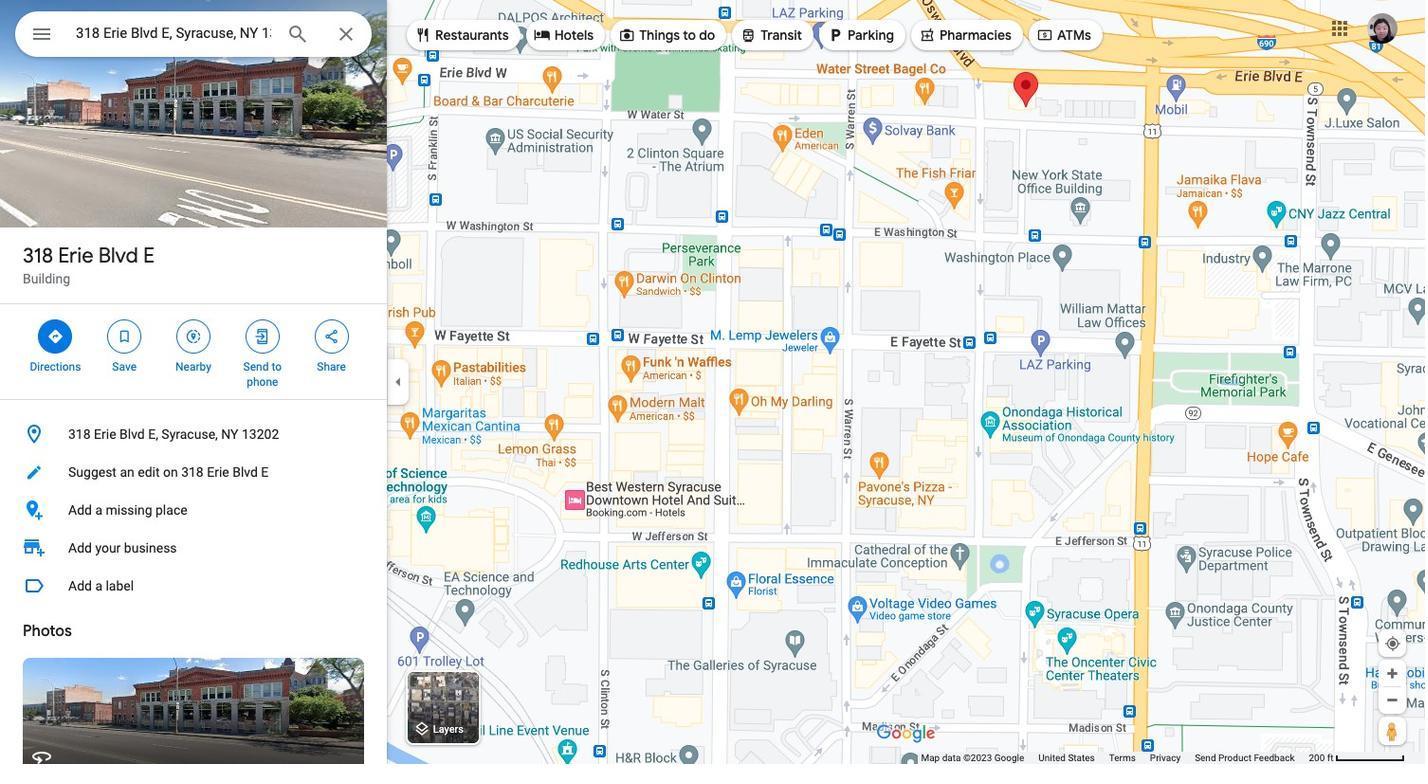 Task type: describe. For each thing, give the bounding box(es) containing it.
map data ©2023 google
[[921, 753, 1025, 764]]

nearby
[[176, 360, 211, 374]]


[[827, 25, 844, 46]]

none field inside 318 erie blvd e, syracuse, ny 13202 field
[[76, 22, 271, 45]]


[[323, 326, 340, 347]]

building
[[23, 271, 70, 286]]

suggest
[[68, 465, 117, 480]]

add a label button
[[0, 567, 387, 605]]

map
[[921, 753, 940, 764]]

add a missing place
[[68, 503, 187, 518]]

318 erie blvd e main content
[[0, 0, 387, 765]]

318 erie blvd e building
[[23, 243, 155, 286]]

erie for e
[[58, 243, 93, 269]]


[[740, 25, 757, 46]]

blvd for e,
[[120, 427, 145, 442]]

photos
[[23, 622, 72, 641]]

add your business
[[68, 541, 177, 556]]

erie for e,
[[94, 427, 116, 442]]

318 Erie Blvd E, Syracuse, NY 13202 field
[[15, 11, 372, 57]]


[[116, 326, 133, 347]]

ft
[[1328, 753, 1334, 764]]

add a missing place button
[[0, 491, 387, 529]]


[[47, 326, 64, 347]]

states
[[1068, 753, 1095, 764]]

 button
[[15, 11, 68, 61]]

blvd for e
[[98, 243, 138, 269]]

directions
[[30, 360, 81, 374]]

send to phone
[[243, 360, 282, 389]]

share
[[317, 360, 346, 374]]

e,
[[148, 427, 158, 442]]

your
[[95, 541, 121, 556]]

edit
[[138, 465, 160, 480]]

add for add a missing place
[[68, 503, 92, 518]]

do
[[699, 27, 716, 44]]

feedback
[[1254, 753, 1295, 764]]

label
[[106, 579, 134, 594]]


[[254, 326, 271, 347]]

send for send product feedback
[[1195, 753, 1217, 764]]

atms
[[1058, 27, 1092, 44]]

blvd inside suggest an edit on 318 erie blvd e button
[[233, 465, 258, 480]]


[[30, 21, 53, 47]]

318 for e,
[[68, 427, 91, 442]]

syracuse,
[[162, 427, 218, 442]]

footer inside google maps element
[[921, 752, 1310, 765]]

200 ft
[[1310, 753, 1334, 764]]

google
[[995, 753, 1025, 764]]

 search field
[[15, 11, 372, 61]]

2 horizontal spatial 318
[[181, 465, 204, 480]]

e inside 318 erie blvd e building
[[143, 243, 155, 269]]

pharmacies
[[940, 27, 1012, 44]]

parking
[[848, 27, 895, 44]]

 restaurants
[[415, 25, 509, 46]]

200 ft button
[[1310, 753, 1406, 764]]

suggest an edit on 318 erie blvd e
[[68, 465, 269, 480]]

phone
[[247, 376, 278, 389]]

©2023
[[964, 753, 992, 764]]

a for missing
[[95, 503, 102, 518]]


[[415, 25, 432, 46]]



Task type: vqa. For each thing, say whether or not it's contained in the screenshot.
Date
no



Task type: locate. For each thing, give the bounding box(es) containing it.
zoom in image
[[1386, 667, 1400, 681]]

blvd
[[98, 243, 138, 269], [120, 427, 145, 442], [233, 465, 258, 480]]

2 add from the top
[[68, 541, 92, 556]]

1 vertical spatial send
[[1195, 753, 1217, 764]]

suggest an edit on 318 erie blvd e button
[[0, 453, 387, 491]]

show street view coverage image
[[1379, 717, 1407, 746]]

send inside send to phone
[[243, 360, 269, 374]]

things
[[639, 27, 680, 44]]

1 vertical spatial erie
[[94, 427, 116, 442]]

e inside button
[[261, 465, 269, 480]]

add for add your business
[[68, 541, 92, 556]]

1 vertical spatial a
[[95, 579, 102, 594]]

privacy button
[[1151, 752, 1181, 765]]

erie down ny
[[207, 465, 229, 480]]

place
[[156, 503, 187, 518]]

a
[[95, 503, 102, 518], [95, 579, 102, 594]]

 atms
[[1037, 25, 1092, 46]]

add inside 'button'
[[68, 503, 92, 518]]

terms button
[[1110, 752, 1136, 765]]

1 vertical spatial blvd
[[120, 427, 145, 442]]

google maps element
[[0, 0, 1426, 765]]

0 vertical spatial send
[[243, 360, 269, 374]]

a for label
[[95, 579, 102, 594]]

united states
[[1039, 753, 1095, 764]]

restaurants
[[435, 27, 509, 44]]

0 vertical spatial add
[[68, 503, 92, 518]]

united states button
[[1039, 752, 1095, 765]]

transit
[[761, 27, 803, 44]]

0 horizontal spatial send
[[243, 360, 269, 374]]

add inside button
[[68, 579, 92, 594]]

to inside  things to do
[[683, 27, 696, 44]]

zoom out image
[[1386, 693, 1400, 708]]

footer containing map data ©2023 google
[[921, 752, 1310, 765]]

product
[[1219, 753, 1252, 764]]

send left product
[[1195, 753, 1217, 764]]

2 vertical spatial 318
[[181, 465, 204, 480]]

on
[[163, 465, 178, 480]]

None field
[[76, 22, 271, 45]]

0 vertical spatial erie
[[58, 243, 93, 269]]

add down suggest
[[68, 503, 92, 518]]

13202
[[242, 427, 279, 442]]

to up phone
[[272, 360, 282, 374]]

318 up building
[[23, 243, 53, 269]]

2 vertical spatial blvd
[[233, 465, 258, 480]]

0 vertical spatial a
[[95, 503, 102, 518]]


[[534, 25, 551, 46]]

erie up suggest
[[94, 427, 116, 442]]

layers
[[433, 724, 464, 736]]

united
[[1039, 753, 1066, 764]]

0 vertical spatial e
[[143, 243, 155, 269]]

actions for 318 erie blvd e region
[[0, 305, 387, 399]]

1 vertical spatial to
[[272, 360, 282, 374]]

2 a from the top
[[95, 579, 102, 594]]

1 vertical spatial 318
[[68, 427, 91, 442]]

show your location image
[[1385, 636, 1402, 653]]

send
[[243, 360, 269, 374], [1195, 753, 1217, 764]]

1 horizontal spatial erie
[[94, 427, 116, 442]]

0 horizontal spatial to
[[272, 360, 282, 374]]

business
[[124, 541, 177, 556]]

0 horizontal spatial erie
[[58, 243, 93, 269]]

an
[[120, 465, 134, 480]]

1 horizontal spatial send
[[1195, 753, 1217, 764]]

a inside 'button'
[[95, 503, 102, 518]]

318 for e
[[23, 243, 53, 269]]

2 horizontal spatial erie
[[207, 465, 229, 480]]

e
[[143, 243, 155, 269], [261, 465, 269, 480]]

200
[[1310, 753, 1325, 764]]

add left your
[[68, 541, 92, 556]]

318 erie blvd e, syracuse, ny 13202
[[68, 427, 279, 442]]

blvd inside 318 erie blvd e building
[[98, 243, 138, 269]]

 pharmacies
[[919, 25, 1012, 46]]

missing
[[106, 503, 152, 518]]

2 vertical spatial erie
[[207, 465, 229, 480]]

318 up suggest
[[68, 427, 91, 442]]

blvd left e,
[[120, 427, 145, 442]]

hotels
[[555, 27, 594, 44]]

a left 'label'
[[95, 579, 102, 594]]


[[185, 326, 202, 347]]

 transit
[[740, 25, 803, 46]]

3 add from the top
[[68, 579, 92, 594]]


[[919, 25, 936, 46]]

0 vertical spatial 318
[[23, 243, 53, 269]]

send product feedback button
[[1195, 752, 1295, 765]]

2 vertical spatial add
[[68, 579, 92, 594]]

0 horizontal spatial e
[[143, 243, 155, 269]]

add your business link
[[0, 529, 387, 567]]

to
[[683, 27, 696, 44], [272, 360, 282, 374]]

a inside button
[[95, 579, 102, 594]]

1 horizontal spatial to
[[683, 27, 696, 44]]

terms
[[1110, 753, 1136, 764]]

0 vertical spatial to
[[683, 27, 696, 44]]

318 right on
[[181, 465, 204, 480]]

erie up building
[[58, 243, 93, 269]]

1 vertical spatial add
[[68, 541, 92, 556]]

add a label
[[68, 579, 134, 594]]

a left missing
[[95, 503, 102, 518]]

erie inside 318 erie blvd e building
[[58, 243, 93, 269]]

erie
[[58, 243, 93, 269], [94, 427, 116, 442], [207, 465, 229, 480]]

 parking
[[827, 25, 895, 46]]

google account: michele murakami  
(michele.murakami@adept.ai) image
[[1368, 13, 1398, 43]]

data
[[943, 753, 961, 764]]

1 a from the top
[[95, 503, 102, 518]]

318
[[23, 243, 53, 269], [68, 427, 91, 442], [181, 465, 204, 480]]

send inside button
[[1195, 753, 1217, 764]]

add for add a label
[[68, 579, 92, 594]]

318 inside 318 erie blvd e building
[[23, 243, 53, 269]]

save
[[112, 360, 137, 374]]

 things to do
[[619, 25, 716, 46]]

1 horizontal spatial 318
[[68, 427, 91, 442]]

1 horizontal spatial e
[[261, 465, 269, 480]]

send product feedback
[[1195, 753, 1295, 764]]

 hotels
[[534, 25, 594, 46]]

0 vertical spatial blvd
[[98, 243, 138, 269]]

blvd up 
[[98, 243, 138, 269]]

0 horizontal spatial 318
[[23, 243, 53, 269]]

collapse side panel image
[[388, 372, 409, 393]]


[[619, 25, 636, 46]]


[[1037, 25, 1054, 46]]

privacy
[[1151, 753, 1181, 764]]

blvd down "13202" on the left bottom of the page
[[233, 465, 258, 480]]

ny
[[221, 427, 239, 442]]

send up phone
[[243, 360, 269, 374]]

add
[[68, 503, 92, 518], [68, 541, 92, 556], [68, 579, 92, 594]]

318 erie blvd e, syracuse, ny 13202 button
[[0, 415, 387, 453]]

blvd inside 318 erie blvd e, syracuse, ny 13202 button
[[120, 427, 145, 442]]

add left 'label'
[[68, 579, 92, 594]]

1 vertical spatial e
[[261, 465, 269, 480]]

to left do
[[683, 27, 696, 44]]

footer
[[921, 752, 1310, 765]]

1 add from the top
[[68, 503, 92, 518]]

send for send to phone
[[243, 360, 269, 374]]

to inside send to phone
[[272, 360, 282, 374]]



